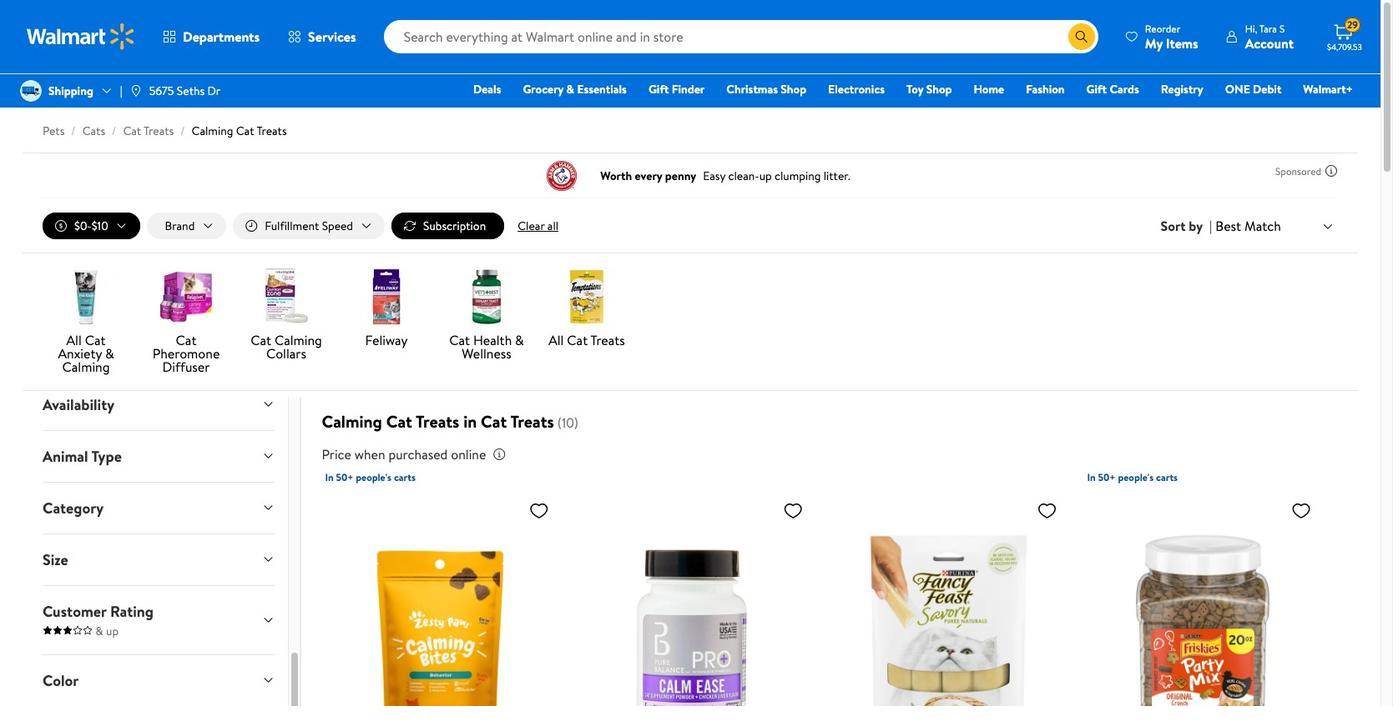 Task type: vqa. For each thing, say whether or not it's contained in the screenshot.
50+ related to Friskies Cat Treats, Party Mix Original Crunch, 20 oz. Canister image
yes



Task type: describe. For each thing, give the bounding box(es) containing it.
toy shop link
[[899, 80, 959, 98]]

pure balance pro+ calm ease cat powder, manage stress and anxiety, 30 servings image
[[579, 494, 810, 707]]

best match
[[1216, 217, 1281, 235]]

hi, tara s account
[[1245, 21, 1294, 52]]

up
[[106, 623, 119, 640]]

s
[[1279, 21, 1285, 35]]

Search search field
[[384, 20, 1098, 53]]

clear all button
[[511, 213, 565, 240]]

brand
[[165, 218, 195, 235]]

toy
[[906, 81, 923, 98]]

& inside all cat anxiety & calming
[[105, 345, 114, 363]]

calming inside all cat anxiety & calming
[[62, 358, 110, 377]]

fulfillment
[[265, 218, 319, 235]]

match
[[1244, 217, 1281, 235]]

fulfillment speed
[[265, 218, 353, 235]]

christmas shop
[[726, 81, 806, 98]]

cats
[[82, 123, 105, 139]]

search icon image
[[1075, 30, 1088, 43]]

customer rating
[[43, 602, 153, 622]]

50+ for friskies cat treats, party mix original crunch, 20 oz. canister image
[[1098, 471, 1116, 485]]

in for zesty paws calming bites, stress & anxiety relief supplement for cats, 30 count 'image' at the bottom left of the page
[[325, 471, 333, 485]]

all cat anxiety & calming link
[[43, 267, 129, 377]]

shop for christmas shop
[[781, 81, 806, 98]]

gift finder
[[648, 81, 705, 98]]

calming up price
[[322, 411, 382, 433]]

departments
[[183, 28, 260, 46]]

gift cards
[[1086, 81, 1139, 98]]

subscription
[[423, 218, 486, 235]]

cats link
[[82, 123, 105, 139]]

& right grocery
[[566, 81, 574, 98]]

walmart+ link
[[1296, 80, 1360, 98]]

$10
[[92, 218, 108, 235]]

& inside customer rating tab
[[95, 623, 103, 640]]

$0-$10
[[74, 218, 108, 235]]

size tab
[[29, 535, 288, 586]]

feliway link
[[343, 267, 430, 351]]

zesty paws calming bites, stress & anxiety relief supplement for cats, 30 count image
[[325, 494, 556, 707]]

all cat treats link
[[543, 267, 630, 351]]

color
[[43, 671, 79, 692]]

grocery & essentials link
[[515, 80, 634, 98]]

$4,709.53
[[1327, 41, 1362, 53]]

in
[[463, 411, 477, 433]]

sort by |
[[1161, 217, 1212, 235]]

account
[[1245, 34, 1294, 52]]

cat pheromone diffuser
[[152, 331, 220, 377]]

cat health & wellness
[[449, 331, 524, 363]]

cards
[[1110, 81, 1139, 98]]

shipping
[[48, 83, 93, 99]]

one debit link
[[1218, 80, 1289, 98]]

cat pheromone diffuser image
[[156, 267, 216, 327]]

all for all cat anxiety & calming
[[66, 331, 82, 350]]

5675 seths dr
[[149, 83, 221, 99]]

2 / from the left
[[112, 123, 116, 139]]

price when purchased online
[[322, 446, 486, 464]]

size button
[[29, 535, 288, 586]]

all cat anxiety & calming image
[[56, 267, 116, 327]]

category button
[[29, 483, 288, 534]]

carts for zesty paws calming bites, stress & anxiety relief supplement for cats, 30 count 'image' at the bottom left of the page
[[394, 471, 416, 485]]

subscription button
[[391, 213, 504, 240]]

5675
[[149, 83, 174, 99]]

animal type
[[43, 446, 122, 467]]

cat calming collars
[[251, 331, 322, 363]]

brand button
[[147, 213, 226, 240]]

speed
[[322, 218, 353, 235]]

dr
[[207, 83, 221, 99]]

calming cat treats in cat treats (10)
[[322, 411, 578, 433]]

cat inside the cat pheromone diffuser
[[176, 331, 197, 350]]

sponsored
[[1275, 164, 1321, 178]]

purchased
[[389, 446, 448, 464]]

feliway image
[[356, 267, 416, 327]]

all cat treats
[[548, 331, 625, 350]]

color tab
[[29, 656, 288, 707]]

add to favorites list, zesty paws calming bites, stress & anxiety relief supplement for cats, 30 count image
[[529, 501, 549, 522]]

rating
[[110, 602, 153, 622]]

fulfillment speed button
[[233, 213, 385, 240]]

grocery & essentials
[[523, 81, 627, 98]]

fashion link
[[1018, 80, 1072, 98]]

customer rating tab
[[29, 587, 288, 655]]

when
[[355, 446, 385, 464]]

legal information image
[[493, 448, 506, 462]]

add to favorites list, pure balance pro+ calm ease cat powder, manage stress and anxiety, 30 servings image
[[783, 501, 803, 522]]

items
[[1166, 34, 1198, 52]]

seths
[[177, 83, 205, 99]]

add to favorites list, friskies cat treats, party mix original crunch, 20 oz. canister image
[[1291, 501, 1311, 522]]

0 vertical spatial |
[[120, 83, 122, 99]]

clear
[[518, 218, 545, 235]]

best match button
[[1212, 215, 1338, 237]]

Walmart Site-Wide search field
[[384, 20, 1098, 53]]

christmas
[[726, 81, 778, 98]]

one
[[1225, 81, 1250, 98]]

electronics link
[[821, 80, 892, 98]]

pets link
[[43, 123, 65, 139]]

availability tab
[[29, 380, 288, 430]]

diffuser
[[162, 358, 210, 377]]

animal
[[43, 446, 88, 467]]



Task type: locate. For each thing, give the bounding box(es) containing it.
wellness
[[462, 345, 512, 363]]

availability button
[[29, 380, 288, 430]]

0 horizontal spatial in 50+ people's carts
[[325, 471, 416, 485]]

deals link
[[466, 80, 509, 98]]

 image
[[20, 80, 42, 102]]

electronics
[[828, 81, 885, 98]]

all
[[547, 218, 559, 235]]

walmart image
[[27, 23, 135, 50]]

price
[[322, 446, 351, 464]]

cat inside all cat anxiety & calming
[[85, 331, 106, 350]]

gift for gift finder
[[648, 81, 669, 98]]

in 50+ people's carts for friskies cat treats, party mix original crunch, 20 oz. canister image
[[1087, 471, 1178, 485]]

category
[[43, 498, 104, 519]]

animal type button
[[29, 431, 288, 482]]

1 horizontal spatial |
[[1209, 217, 1212, 235]]

pets
[[43, 123, 65, 139]]

by
[[1189, 217, 1203, 235]]

3 / from the left
[[180, 123, 185, 139]]

cat pheromone diffuser link
[[143, 267, 230, 377]]

0 horizontal spatial |
[[120, 83, 122, 99]]

1 carts from the left
[[394, 471, 416, 485]]

in for friskies cat treats, party mix original crunch, 20 oz. canister image
[[1087, 471, 1096, 485]]

calming inside the cat calming collars
[[274, 331, 322, 350]]

deals
[[473, 81, 501, 98]]

2 in from the left
[[1087, 471, 1096, 485]]

cat calming collars image
[[256, 267, 316, 327]]

|
[[120, 83, 122, 99], [1209, 217, 1212, 235]]

1 horizontal spatial in
[[1087, 471, 1096, 485]]

services button
[[274, 17, 370, 57]]

in 50+ people's carts
[[325, 471, 416, 485], [1087, 471, 1178, 485]]

calming down 'dr'
[[192, 123, 233, 139]]

$0-$10 button
[[43, 213, 140, 240]]

 image
[[129, 84, 142, 98]]

2 carts from the left
[[1156, 471, 1178, 485]]

all cat anxiety & calming
[[58, 331, 114, 377]]

christmas shop link
[[719, 80, 814, 98]]

0 horizontal spatial in
[[325, 471, 333, 485]]

& inside cat health & wellness
[[515, 331, 524, 350]]

1 shop from the left
[[781, 81, 806, 98]]

all down all cat treats image
[[548, 331, 564, 350]]

/
[[71, 123, 76, 139], [112, 123, 116, 139], [180, 123, 185, 139]]

gift left cards
[[1086, 81, 1107, 98]]

1 horizontal spatial shop
[[926, 81, 952, 98]]

purina fancy feast savory puree naturals moist cat treats tube, with natural chicken in a demi-glace - 1.4 oz. box image
[[833, 494, 1064, 707]]

1 50+ from the left
[[336, 471, 353, 485]]

health
[[473, 331, 512, 350]]

| inside sort and filter section element
[[1209, 217, 1212, 235]]

finder
[[672, 81, 705, 98]]

all for all cat treats
[[548, 331, 564, 350]]

sort
[[1161, 217, 1186, 235]]

carts for friskies cat treats, party mix original crunch, 20 oz. canister image
[[1156, 471, 1178, 485]]

1 horizontal spatial 50+
[[1098, 471, 1116, 485]]

essentials
[[577, 81, 627, 98]]

calming down cat calming collars image
[[274, 331, 322, 350]]

50+
[[336, 471, 353, 485], [1098, 471, 1116, 485]]

& right anxiety on the left
[[105, 345, 114, 363]]

gift left finder
[[648, 81, 669, 98]]

departments button
[[149, 17, 274, 57]]

ad disclaimer and feedback image
[[1325, 164, 1338, 178]]

best
[[1216, 217, 1241, 235]]

shop right christmas at the right top of the page
[[781, 81, 806, 98]]

| right by
[[1209, 217, 1212, 235]]

all down all cat anxiety & calming image
[[66, 331, 82, 350]]

all inside all cat treats link
[[548, 331, 564, 350]]

carts
[[394, 471, 416, 485], [1156, 471, 1178, 485]]

& left up
[[95, 623, 103, 640]]

online
[[451, 446, 486, 464]]

1 horizontal spatial in 50+ people's carts
[[1087, 471, 1178, 485]]

all cat treats image
[[557, 267, 617, 327]]

1 vertical spatial |
[[1209, 217, 1212, 235]]

calming up availability
[[62, 358, 110, 377]]

gift for gift cards
[[1086, 81, 1107, 98]]

animal type tab
[[29, 431, 288, 482]]

& right health
[[515, 331, 524, 350]]

2 in 50+ people's carts from the left
[[1087, 471, 1178, 485]]

1 in from the left
[[325, 471, 333, 485]]

registry link
[[1153, 80, 1211, 98]]

feliway
[[365, 331, 408, 350]]

debit
[[1253, 81, 1281, 98]]

1 all from the left
[[66, 331, 82, 350]]

color button
[[29, 656, 288, 707]]

cat inside the cat calming collars
[[251, 331, 271, 350]]

toy shop
[[906, 81, 952, 98]]

services
[[308, 28, 356, 46]]

50+ for zesty paws calming bites, stress & anxiety relief supplement for cats, 30 count 'image' at the bottom left of the page
[[336, 471, 353, 485]]

grocery
[[523, 81, 564, 98]]

1 horizontal spatial carts
[[1156, 471, 1178, 485]]

category tab
[[29, 483, 288, 534]]

0 horizontal spatial /
[[71, 123, 76, 139]]

1 in 50+ people's carts from the left
[[325, 471, 416, 485]]

0 horizontal spatial all
[[66, 331, 82, 350]]

1 horizontal spatial people's
[[1118, 471, 1154, 485]]

availability
[[43, 395, 114, 415]]

1 people's from the left
[[356, 471, 392, 485]]

all
[[66, 331, 82, 350], [548, 331, 564, 350]]

add to favorites list, purina fancy feast savory puree naturals moist cat treats tube, with natural chicken in a demi-glace - 1.4 oz. box image
[[1037, 501, 1057, 522]]

1 horizontal spatial /
[[112, 123, 116, 139]]

/ right cats
[[112, 123, 116, 139]]

calming cat treats link
[[192, 123, 287, 139]]

collars
[[266, 345, 306, 363]]

in 50+ people's carts for zesty paws calming bites, stress & anxiety relief supplement for cats, 30 count 'image' at the bottom left of the page
[[325, 471, 416, 485]]

2 50+ from the left
[[1098, 471, 1116, 485]]

cat calming collars link
[[243, 267, 330, 364]]

0 horizontal spatial gift
[[648, 81, 669, 98]]

0 horizontal spatial 50+
[[336, 471, 353, 485]]

0 horizontal spatial shop
[[781, 81, 806, 98]]

home link
[[966, 80, 1012, 98]]

2 gift from the left
[[1086, 81, 1107, 98]]

/ right pets
[[71, 123, 76, 139]]

reorder my items
[[1145, 21, 1198, 52]]

sort and filter section element
[[23, 199, 1358, 253]]

calming
[[192, 123, 233, 139], [274, 331, 322, 350], [62, 358, 110, 377], [322, 411, 382, 433]]

cat inside cat health & wellness
[[449, 331, 470, 350]]

one debit
[[1225, 81, 1281, 98]]

cat health & wellness image
[[457, 267, 517, 327]]

| left 5675
[[120, 83, 122, 99]]

clear all
[[518, 218, 559, 235]]

29
[[1347, 18, 1358, 32]]

anxiety
[[58, 345, 102, 363]]

$0-
[[74, 218, 92, 235]]

1 gift from the left
[[648, 81, 669, 98]]

all inside all cat anxiety & calming
[[66, 331, 82, 350]]

2 shop from the left
[[926, 81, 952, 98]]

customer
[[43, 602, 107, 622]]

& up
[[93, 623, 119, 640]]

0 horizontal spatial carts
[[394, 471, 416, 485]]

&
[[566, 81, 574, 98], [515, 331, 524, 350], [105, 345, 114, 363], [95, 623, 103, 640]]

gift cards link
[[1079, 80, 1147, 98]]

1 / from the left
[[71, 123, 76, 139]]

size
[[43, 550, 68, 571]]

people's for friskies cat treats, party mix original crunch, 20 oz. canister image
[[1118, 471, 1154, 485]]

0 horizontal spatial people's
[[356, 471, 392, 485]]

people's for zesty paws calming bites, stress & anxiety relief supplement for cats, 30 count 'image' at the bottom left of the page
[[356, 471, 392, 485]]

1 horizontal spatial all
[[548, 331, 564, 350]]

shop for toy shop
[[926, 81, 952, 98]]

(10)
[[557, 414, 578, 432]]

friskies cat treats, party mix original crunch, 20 oz. canister image
[[1087, 494, 1318, 707]]

my
[[1145, 34, 1163, 52]]

2 all from the left
[[548, 331, 564, 350]]

tara
[[1259, 21, 1277, 35]]

2 people's from the left
[[1118, 471, 1154, 485]]

/ right cat treats link
[[180, 123, 185, 139]]

cat health & wellness link
[[443, 267, 530, 364]]

pheromone
[[152, 345, 220, 363]]

shop right "toy"
[[926, 81, 952, 98]]

treats
[[144, 123, 174, 139], [257, 123, 287, 139], [591, 331, 625, 350], [416, 411, 459, 433], [510, 411, 554, 433]]

type
[[91, 446, 122, 467]]

1 horizontal spatial gift
[[1086, 81, 1107, 98]]

hi,
[[1245, 21, 1257, 35]]

treats inside all cat treats link
[[591, 331, 625, 350]]

reorder
[[1145, 21, 1180, 35]]

2 horizontal spatial /
[[180, 123, 185, 139]]

pets / cats / cat treats / calming cat treats
[[43, 123, 287, 139]]



